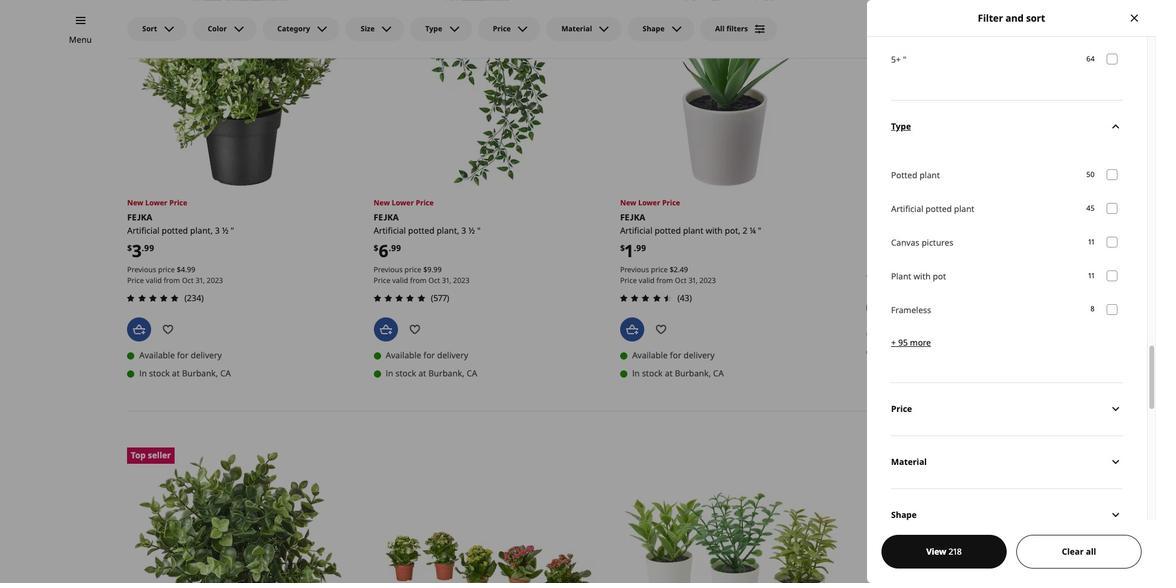 Task type: vqa. For each thing, say whether or not it's contained in the screenshot.
"Price" to the middle
no



Task type: describe. For each thing, give the bounding box(es) containing it.
available for 6
[[386, 350, 421, 361]]

available for delivery for 6
[[386, 350, 468, 361]]

not
[[879, 328, 893, 339]]

potted inside 'document'
[[926, 203, 952, 214]]

delivery for 6
[[437, 350, 468, 361]]

new lower price fejka artificial potted plant, 3 ½ " $ 6 . 99
[[374, 198, 481, 262]]

previous for 6
[[374, 264, 403, 275]]

filter and sort
[[978, 11, 1046, 25]]

50
[[1087, 169, 1095, 179]]

. inside previous price $ 4 . 99 price valid from oct 31, 2023
[[185, 264, 187, 275]]

new for 1
[[620, 198, 636, 208]]

delivery for 3
[[191, 350, 222, 361]]

ca for 1
[[713, 368, 724, 379]]

½ for 3
[[222, 225, 229, 236]]

price button
[[891, 382, 1123, 435]]

5+
[[891, 54, 901, 65]]

9
[[427, 264, 432, 275]]

at for 6
[[419, 368, 426, 379]]

for for 1
[[670, 350, 682, 361]]

6
[[379, 239, 389, 262]]

lower for 1
[[638, 198, 661, 208]]

¼
[[750, 225, 756, 236]]

2023 for "
[[700, 275, 716, 286]]

$ inside new lower price fejka artificial potted plant with pot, 2 ¼ " $ 1 . 99
[[620, 242, 625, 253]]

shape button
[[891, 488, 1123, 541]]

" inside himalayamix potted plant, 4 "
[[927, 225, 931, 236]]

rotate 180 image
[[1109, 120, 1123, 134]]

material button
[[547, 17, 622, 41]]

45
[[1087, 203, 1095, 213]]

3 for 6
[[462, 225, 466, 236]]

+ 95 more
[[891, 337, 931, 348]]

review: 4.6 out of 5 stars. total reviews: 455 image
[[863, 269, 922, 284]]

$ inside previous price $ 9 . 99 price valid from oct 31, 2023
[[423, 264, 427, 275]]

all filters button
[[700, 17, 778, 41]]

view 218
[[927, 546, 962, 557]]

. inside new lower price fejka artificial potted plant, 3 ½ " $ 3 . 99
[[142, 242, 144, 253]]

2 horizontal spatial plant
[[954, 203, 975, 214]]

price for 3
[[158, 264, 175, 275]]

(234)
[[184, 292, 204, 304]]

review: 4.8 out of 5 stars. total reviews: 577 image
[[370, 291, 429, 306]]

$ left canvas
[[867, 242, 872, 253]]

64 products element
[[1087, 53, 1095, 65]]

in for 3
[[139, 368, 147, 379]]

95
[[898, 337, 908, 348]]

menu
[[69, 34, 92, 45]]

not sold for delivery
[[879, 328, 959, 339]]

99 inside previous price $ 9 . 99 price valid from oct 31, 2023
[[434, 264, 442, 275]]

canvas pictures
[[891, 237, 954, 248]]

price inside new lower price fejka artificial potted plant with pot, 2 ¼ " $ 1 . 99
[[662, 198, 680, 208]]

previous for 1
[[620, 264, 649, 275]]

at for 1
[[665, 368, 673, 379]]

99 inside previous price $ 4 . 99 price valid from oct 31, 2023
[[187, 264, 195, 275]]

price inside new lower price fejka artificial potted plant, 3 ½ " $ 6 . 99
[[416, 198, 434, 208]]

menu button
[[69, 33, 92, 46]]

potted inside himalayamix potted plant, 4 "
[[867, 225, 893, 236]]

type for type dropdown button on the right of page
[[891, 121, 911, 132]]

plant, for 6
[[437, 225, 459, 236]]

31, for 3
[[196, 275, 205, 286]]

+
[[891, 337, 896, 348]]

99 inside new lower price fejka artificial potted plant with pot, 2 ¼ " $ 1 . 99
[[636, 242, 646, 253]]

burbank, for 6
[[429, 368, 465, 379]]

8 products element
[[1091, 304, 1095, 315]]

color
[[208, 23, 227, 34]]

potted for 1
[[655, 225, 681, 236]]

clear all button
[[1017, 535, 1142, 569]]

49
[[680, 264, 688, 275]]

type button
[[410, 17, 472, 41]]

type button
[[891, 100, 1123, 153]]

3 for 3
[[215, 225, 220, 236]]

pot
[[933, 270, 946, 282]]

$ inside previous price $ 2 . 49 price valid from oct 31, 2023
[[670, 264, 674, 275]]

4 for "
[[920, 225, 925, 236]]

(455)
[[924, 271, 944, 282]]

oct for 1
[[675, 275, 687, 286]]

$ inside new lower price fejka artificial potted plant, 3 ½ " $ 6 . 99
[[374, 242, 379, 253]]

all
[[1086, 546, 1096, 557]]

. inside new lower price fejka artificial potted plant, 3 ½ " $ 6 . 99
[[389, 242, 391, 253]]

2 inside new lower price fejka artificial potted plant with pot, 2 ¼ " $ 1 . 99
[[743, 225, 748, 236]]

1 horizontal spatial plant
[[920, 169, 940, 181]]

45 products element
[[1087, 203, 1095, 214]]

sold
[[896, 328, 912, 339]]

price for 6
[[405, 264, 421, 275]]

filters
[[727, 23, 748, 34]]

potted for 3
[[162, 225, 188, 236]]

for for 3
[[177, 350, 189, 361]]

shape for shape popup button
[[643, 23, 665, 34]]

review: 4.8 out of 5 stars. total reviews: 234 image
[[124, 291, 182, 306]]

in stock at burbank, ca for 3
[[139, 368, 231, 379]]

8
[[1091, 304, 1095, 314]]

5+ "
[[891, 54, 907, 65]]

in stock at burbank, ca for 1
[[632, 368, 724, 379]]

(43)
[[678, 292, 692, 304]]

(577)
[[431, 292, 449, 304]]

4 for .
[[181, 264, 185, 275]]

himalayamix
[[867, 211, 927, 223]]

valid for 3
[[146, 275, 162, 286]]

" inside new lower price fejka artificial potted plant with pot, 2 ¼ " $ 1 . 99
[[758, 225, 762, 236]]

for right sold
[[914, 328, 926, 339]]

price for 1
[[651, 264, 668, 275]]

document containing 5+ "
[[867, 0, 1156, 541]]

size button
[[346, 17, 404, 41]]

0 horizontal spatial 3
[[132, 239, 142, 262]]

from for 6
[[410, 275, 427, 286]]

price inside price dropdown button
[[891, 403, 912, 415]]

2023 for 6
[[453, 275, 470, 286]]

available for 1
[[632, 350, 668, 361]]

delivery for 1
[[684, 350, 715, 361]]

218
[[949, 546, 962, 557]]

previous price $ 4 . 99 price valid from oct 31, 2023
[[127, 264, 223, 286]]

potted plant
[[891, 169, 940, 181]]

new lower price fejka artificial potted plant with pot, 2 ¼ " $ 1 . 99
[[620, 198, 762, 262]]

category button
[[262, 17, 340, 41]]

more
[[910, 337, 931, 348]]

canvas
[[891, 237, 920, 248]]

size
[[361, 23, 375, 34]]

ca for 6
[[467, 368, 477, 379]]

sort and filter dialog
[[867, 0, 1156, 583]]

price inside previous price $ 9 . 99 price valid from oct 31, 2023
[[374, 275, 391, 286]]

frameless
[[891, 304, 931, 316]]



Task type: locate. For each thing, give the bounding box(es) containing it.
11 products element for plant with pot
[[1089, 270, 1095, 281]]

99 right 6
[[391, 242, 401, 253]]

artificial up previous price $ 4 . 99 price valid from oct 31, 2023
[[127, 225, 160, 236]]

price
[[493, 23, 511, 34], [169, 198, 187, 208], [416, 198, 434, 208], [662, 198, 680, 208], [127, 275, 144, 286], [374, 275, 391, 286], [620, 275, 637, 286], [891, 403, 912, 415]]

1 horizontal spatial shape
[[891, 509, 917, 521]]

potted up 9
[[408, 225, 435, 236]]

0 horizontal spatial available
[[139, 350, 175, 361]]

0 horizontal spatial price
[[158, 264, 175, 275]]

2 horizontal spatial lower
[[638, 198, 661, 208]]

2 horizontal spatial 2023
[[700, 275, 716, 286]]

+ 95 more button
[[891, 326, 1123, 358]]

pictures
[[922, 237, 954, 248]]

valid
[[146, 275, 162, 286], [392, 275, 408, 286], [639, 275, 655, 286]]

valid up review: 4.6 out of 5 stars. total reviews: 43 image on the right
[[639, 275, 655, 286]]

11 down 45 products element
[[1089, 236, 1095, 247]]

plant, inside new lower price fejka artificial potted plant, 3 ½ " $ 3 . 99
[[190, 225, 213, 236]]

1 horizontal spatial 3
[[215, 225, 220, 236]]

½ inside new lower price fejka artificial potted plant, 3 ½ " $ 3 . 99
[[222, 225, 229, 236]]

from up review: 4.8 out of 5 stars. total reviews: 577 image
[[410, 275, 427, 286]]

1 vertical spatial type
[[891, 121, 911, 132]]

available for delivery down (577)
[[386, 350, 468, 361]]

. up previous price $ 9 . 99 price valid from oct 31, 2023
[[389, 242, 391, 253]]

from up 'review: 4.8 out of 5 stars. total reviews: 234' image
[[164, 275, 180, 286]]

artificial
[[891, 203, 924, 214], [127, 225, 160, 236], [374, 225, 406, 236], [620, 225, 653, 236]]

11 products element up 8
[[1089, 270, 1095, 281]]

3 inside new lower price fejka artificial potted plant, 3 ½ " $ 6 . 99
[[462, 225, 466, 236]]

review: 4.6 out of 5 stars. total reviews: 43 image
[[617, 291, 675, 306]]

0 vertical spatial 11 products element
[[1089, 236, 1095, 248]]

artificial up 1
[[620, 225, 653, 236]]

0 horizontal spatial ½
[[222, 225, 229, 236]]

type for type popup button
[[425, 23, 442, 34]]

type inside popup button
[[425, 23, 442, 34]]

2 31, from the left
[[442, 275, 451, 286]]

1 horizontal spatial previous
[[374, 264, 403, 275]]

fejka inside new lower price fejka artificial potted plant with pot, 2 ¼ " $ 1 . 99
[[620, 211, 645, 223]]

0 vertical spatial plant
[[920, 169, 940, 181]]

1 price from the left
[[158, 264, 175, 275]]

available for delivery down (43)
[[632, 350, 715, 361]]

2 oct from the left
[[429, 275, 440, 286]]

oct up (234)
[[182, 275, 194, 286]]

1 31, from the left
[[196, 275, 205, 286]]

0 horizontal spatial oct
[[182, 275, 194, 286]]

valid for 6
[[392, 275, 408, 286]]

and
[[1006, 11, 1024, 25]]

type inside dropdown button
[[891, 121, 911, 132]]

0 vertical spatial 4
[[920, 225, 925, 236]]

½ inside new lower price fejka artificial potted plant, 3 ½ " $ 6 . 99
[[469, 225, 475, 236]]

stock for 1
[[642, 368, 663, 379]]

from inside previous price $ 9 . 99 price valid from oct 31, 2023
[[410, 275, 427, 286]]

fejka inside new lower price fejka artificial potted plant, 3 ½ " $ 3 . 99
[[127, 211, 152, 223]]

price button
[[478, 17, 541, 41]]

plant
[[920, 169, 940, 181], [954, 203, 975, 214], [683, 225, 704, 236]]

½ for 6
[[469, 225, 475, 236]]

new lower price fejka artificial potted plant, 3 ½ " $ 3 . 99
[[127, 198, 234, 262]]

material for material popup button
[[562, 23, 592, 34]]

2 11 products element from the top
[[1089, 270, 1095, 281]]

document
[[867, 0, 1156, 541]]

0 horizontal spatial 2
[[674, 264, 678, 275]]

previous for 3
[[127, 264, 156, 275]]

plant inside new lower price fejka artificial potted plant with pot, 2 ¼ " $ 1 . 99
[[683, 225, 704, 236]]

from for 3
[[164, 275, 180, 286]]

3 from from the left
[[657, 275, 673, 286]]

price inside previous price $ 2 . 49 price valid from oct 31, 2023
[[651, 264, 668, 275]]

price left 49
[[651, 264, 668, 275]]

0 horizontal spatial new
[[127, 198, 143, 208]]

. up previous price $ 4 . 99 price valid from oct 31, 2023
[[142, 242, 144, 253]]

3 valid from the left
[[639, 275, 655, 286]]

0 horizontal spatial plant
[[683, 225, 704, 236]]

sort
[[1026, 11, 1046, 25]]

. inside previous price $ 9 . 99 price valid from oct 31, 2023
[[432, 264, 434, 275]]

99 up (234)
[[187, 264, 195, 275]]

31, up (234)
[[196, 275, 205, 286]]

. inside new lower price fejka artificial potted plant with pot, 2 ¼ " $ 1 . 99
[[634, 242, 636, 253]]

4 up (234)
[[181, 264, 185, 275]]

99 down himalayamix potted plant, 4 "
[[884, 242, 894, 253]]

category
[[277, 23, 310, 34]]

artificial for 1
[[620, 225, 653, 236]]

new
[[127, 198, 143, 208], [374, 198, 390, 208], [620, 198, 636, 208]]

stock
[[889, 346, 909, 357], [149, 368, 170, 379], [396, 368, 416, 379], [642, 368, 663, 379]]

artificial up canvas
[[891, 203, 924, 214]]

31, up (43)
[[689, 275, 698, 286]]

1 horizontal spatial price
[[405, 264, 421, 275]]

artificial inside sort and filter dialog
[[891, 203, 924, 214]]

2023
[[207, 275, 223, 286], [453, 275, 470, 286], [700, 275, 716, 286]]

0 horizontal spatial type
[[425, 23, 442, 34]]

2 horizontal spatial fejka
[[620, 211, 645, 223]]

99 right 1
[[636, 242, 646, 253]]

11 for plant with pot
[[1089, 270, 1095, 280]]

2023 inside previous price $ 4 . 99 price valid from oct 31, 2023
[[207, 275, 223, 286]]

11 products element for canvas pictures
[[1089, 236, 1095, 248]]

with left pot
[[914, 270, 931, 282]]

2023 inside previous price $ 2 . 49 price valid from oct 31, 2023
[[700, 275, 716, 286]]

pot,
[[725, 225, 741, 236]]

delivery down (43)
[[684, 350, 715, 361]]

1 horizontal spatial 4
[[920, 225, 925, 236]]

1 horizontal spatial 2023
[[453, 275, 470, 286]]

1 vertical spatial shape
[[891, 509, 917, 521]]

2 left ¼
[[743, 225, 748, 236]]

fejka
[[127, 211, 152, 223], [374, 211, 399, 223], [620, 211, 645, 223]]

ca for 3
[[220, 368, 231, 379]]

0 horizontal spatial fejka
[[127, 211, 152, 223]]

for for 6
[[424, 350, 435, 361]]

with inside sort and filter dialog
[[914, 270, 931, 282]]

plant, up previous price $ 4 . 99 price valid from oct 31, 2023
[[190, 225, 213, 236]]

for down (234)
[[177, 350, 189, 361]]

oct
[[182, 275, 194, 286], [429, 275, 440, 286], [675, 275, 687, 286]]

$ up previous price $ 9 . 99 price valid from oct 31, 2023
[[374, 242, 379, 253]]

31, inside previous price $ 9 . 99 price valid from oct 31, 2023
[[442, 275, 451, 286]]

3 fejka from the left
[[620, 211, 645, 223]]

2 horizontal spatial from
[[657, 275, 673, 286]]

2 horizontal spatial 31,
[[689, 275, 698, 286]]

2023 inside previous price $ 9 . 99 price valid from oct 31, 2023
[[453, 275, 470, 286]]

available for delivery
[[139, 350, 222, 361], [386, 350, 468, 361], [632, 350, 715, 361]]

1 plant, from the left
[[190, 225, 213, 236]]

0 horizontal spatial 4
[[181, 264, 185, 275]]

$ up 'review: 4.8 out of 5 stars. total reviews: 234' image
[[177, 264, 181, 275]]

2 available for delivery from the left
[[386, 350, 468, 361]]

burbank, for 3
[[182, 368, 218, 379]]

lower for 3
[[145, 198, 167, 208]]

3 available from the left
[[632, 350, 668, 361]]

1 vertical spatial material
[[891, 456, 927, 468]]

$ inside previous price $ 4 . 99 price valid from oct 31, 2023
[[177, 264, 181, 275]]

1 from from the left
[[164, 275, 180, 286]]

price left 9
[[405, 264, 421, 275]]

for
[[914, 328, 926, 339], [177, 350, 189, 361], [424, 350, 435, 361], [670, 350, 682, 361]]

$ up previous price $ 2 . 49 price valid from oct 31, 2023
[[620, 242, 625, 253]]

. up (577)
[[432, 264, 434, 275]]

previous price $ 2 . 49 price valid from oct 31, 2023
[[620, 264, 716, 286]]

99
[[144, 242, 154, 253], [391, 242, 401, 253], [636, 242, 646, 253], [884, 242, 894, 253], [187, 264, 195, 275], [434, 264, 442, 275]]

oct for 3
[[182, 275, 194, 286]]

4 inside previous price $ 4 . 99 price valid from oct 31, 2023
[[181, 264, 185, 275]]

3 price from the left
[[651, 264, 668, 275]]

1 valid from the left
[[146, 275, 162, 286]]

. up (234)
[[185, 264, 187, 275]]

2 previous from the left
[[374, 264, 403, 275]]

2 horizontal spatial price
[[651, 264, 668, 275]]

artificial inside new lower price fejka artificial potted plant, 3 ½ " $ 3 . 99
[[127, 225, 160, 236]]

valid up 'review: 4.8 out of 5 stars. total reviews: 234' image
[[146, 275, 162, 286]]

plant with pot
[[891, 270, 946, 282]]

material button
[[891, 435, 1123, 488]]

filter
[[978, 11, 1003, 25]]

available for delivery for 1
[[632, 350, 715, 361]]

oct for 6
[[429, 275, 440, 286]]

50 products element
[[1087, 169, 1095, 180]]

½
[[222, 225, 229, 236], [469, 225, 475, 236]]

in for 1
[[632, 368, 640, 379]]

" inside new lower price fejka artificial potted plant, 3 ½ " $ 6 . 99
[[477, 225, 481, 236]]

1 vertical spatial with
[[914, 270, 931, 282]]

3 lower from the left
[[638, 198, 661, 208]]

0 horizontal spatial 2023
[[207, 275, 223, 286]]

3 plant, from the left
[[895, 225, 918, 236]]

previous down 6
[[374, 264, 403, 275]]

1 horizontal spatial available for delivery
[[386, 350, 468, 361]]

all
[[715, 23, 725, 34]]

potted
[[891, 169, 918, 181], [867, 225, 893, 236]]

shape button
[[628, 17, 694, 41]]

0 vertical spatial type
[[425, 23, 442, 34]]

price inside previous price $ 4 . 99 price valid from oct 31, 2023
[[127, 275, 144, 286]]

$ up previous price $ 4 . 99 price valid from oct 31, 2023
[[127, 242, 132, 253]]

3
[[215, 225, 220, 236], [462, 225, 466, 236], [132, 239, 142, 262]]

1 horizontal spatial type
[[891, 121, 911, 132]]

valid for 1
[[639, 275, 655, 286]]

available down review: 4.6 out of 5 stars. total reviews: 43 image on the right
[[632, 350, 668, 361]]

99 inside new lower price fejka artificial potted plant, 3 ½ " $ 6 . 99
[[391, 242, 401, 253]]

1 horizontal spatial valid
[[392, 275, 408, 286]]

1 new from the left
[[127, 198, 143, 208]]

plant, up previous price $ 9 . 99 price valid from oct 31, 2023
[[437, 225, 459, 236]]

2 horizontal spatial available for delivery
[[632, 350, 715, 361]]

0 horizontal spatial lower
[[145, 198, 167, 208]]

with inside new lower price fejka artificial potted plant with pot, 2 ¼ " $ 1 . 99
[[706, 225, 723, 236]]

0 horizontal spatial valid
[[146, 275, 162, 286]]

1 vertical spatial 2
[[674, 264, 678, 275]]

in stock at burbank, ca
[[879, 346, 971, 357], [139, 368, 231, 379], [386, 368, 477, 379], [632, 368, 724, 379]]

31, up (577)
[[442, 275, 451, 286]]

delivery down (577)
[[437, 350, 468, 361]]

type up potted plant
[[891, 121, 911, 132]]

4
[[920, 225, 925, 236], [181, 264, 185, 275]]

2 horizontal spatial plant,
[[895, 225, 918, 236]]

artificial for 3
[[127, 225, 160, 236]]

$ up review: 4.8 out of 5 stars. total reviews: 577 image
[[423, 264, 427, 275]]

lower inside new lower price fejka artificial potted plant with pot, 2 ¼ " $ 1 . 99
[[638, 198, 661, 208]]

1 horizontal spatial with
[[914, 270, 931, 282]]

. inside previous price $ 2 . 49 price valid from oct 31, 2023
[[678, 264, 680, 275]]

artificial inside new lower price fejka artificial potted plant, 3 ½ " $ 6 . 99
[[374, 225, 406, 236]]

with
[[706, 225, 723, 236], [914, 270, 931, 282]]

potted up previous price $ 4 . 99 price valid from oct 31, 2023
[[162, 225, 188, 236]]

. up (43)
[[678, 264, 680, 275]]

type right "size" popup button
[[425, 23, 442, 34]]

1 horizontal spatial ½
[[469, 225, 475, 236]]

type
[[425, 23, 442, 34], [891, 121, 911, 132]]

1 vertical spatial 11
[[1089, 270, 1095, 280]]

11 products element
[[1089, 236, 1095, 248], [1089, 270, 1095, 281]]

1 vertical spatial potted
[[867, 225, 893, 236]]

1 previous from the left
[[127, 264, 156, 275]]

2 horizontal spatial new
[[620, 198, 636, 208]]

previous
[[127, 264, 156, 275], [374, 264, 403, 275], [620, 264, 649, 275]]

1 horizontal spatial new
[[374, 198, 390, 208]]

available for delivery for 3
[[139, 350, 222, 361]]

potted
[[926, 203, 952, 214], [162, 225, 188, 236], [408, 225, 435, 236], [655, 225, 681, 236]]

all filters
[[715, 23, 748, 34]]

2 ½ from the left
[[469, 225, 475, 236]]

1 2023 from the left
[[207, 275, 223, 286]]

1 11 from the top
[[1089, 236, 1095, 247]]

1 horizontal spatial 31,
[[442, 275, 451, 286]]

0 horizontal spatial plant,
[[190, 225, 213, 236]]

plant
[[891, 270, 912, 282]]

valid inside previous price $ 2 . 49 price valid from oct 31, 2023
[[639, 275, 655, 286]]

shape for shape dropdown button
[[891, 509, 917, 521]]

4 up canvas pictures
[[920, 225, 925, 236]]

previous down 1
[[620, 264, 649, 275]]

previous inside previous price $ 2 . 49 price valid from oct 31, 2023
[[620, 264, 649, 275]]

potted up 49
[[655, 225, 681, 236]]

0 horizontal spatial material
[[562, 23, 592, 34]]

new for 3
[[127, 198, 143, 208]]

1 fejka from the left
[[127, 211, 152, 223]]

oct inside previous price $ 4 . 99 price valid from oct 31, 2023
[[182, 275, 194, 286]]

4 inside himalayamix potted plant, 4 "
[[920, 225, 925, 236]]

fejka inside new lower price fejka artificial potted plant, 3 ½ " $ 6 . 99
[[374, 211, 399, 223]]

0 vertical spatial potted
[[891, 169, 918, 181]]

price
[[158, 264, 175, 275], [405, 264, 421, 275], [651, 264, 668, 275]]

material inside dropdown button
[[891, 456, 927, 468]]

2 horizontal spatial available
[[632, 350, 668, 361]]

oct inside previous price $ 2 . 49 price valid from oct 31, 2023
[[675, 275, 687, 286]]

for down (43)
[[670, 350, 682, 361]]

lower
[[145, 198, 167, 208], [392, 198, 414, 208], [638, 198, 661, 208]]

previous inside previous price $ 4 . 99 price valid from oct 31, 2023
[[127, 264, 156, 275]]

$
[[127, 242, 132, 253], [374, 242, 379, 253], [620, 242, 625, 253], [867, 242, 872, 253], [177, 264, 181, 275], [423, 264, 427, 275], [670, 264, 674, 275]]

color button
[[193, 17, 256, 41]]

price up 'review: 4.8 out of 5 stars. total reviews: 234' image
[[158, 264, 175, 275]]

1
[[625, 239, 634, 262]]

2 valid from the left
[[392, 275, 408, 286]]

0 horizontal spatial from
[[164, 275, 180, 286]]

valid up review: 4.8 out of 5 stars. total reviews: 577 image
[[392, 275, 408, 286]]

2 from from the left
[[410, 275, 427, 286]]

clear
[[1062, 546, 1084, 557]]

11
[[1089, 236, 1095, 247], [1089, 270, 1095, 280]]

1 11 products element from the top
[[1089, 236, 1095, 248]]

0 horizontal spatial shape
[[643, 23, 665, 34]]

1 available for delivery from the left
[[139, 350, 222, 361]]

plant, up canvas
[[895, 225, 918, 236]]

1 horizontal spatial plant,
[[437, 225, 459, 236]]

fejka for 6
[[374, 211, 399, 223]]

31,
[[196, 275, 205, 286], [442, 275, 451, 286], [689, 275, 698, 286]]

in for 6
[[386, 368, 393, 379]]

in
[[879, 346, 886, 357], [139, 368, 147, 379], [386, 368, 393, 379], [632, 368, 640, 379]]

from inside previous price $ 4 . 99 price valid from oct 31, 2023
[[164, 275, 180, 286]]

fejka for 1
[[620, 211, 645, 223]]

99 up previous price $ 4 . 99 price valid from oct 31, 2023
[[144, 242, 154, 253]]

2 11 from the top
[[1089, 270, 1095, 280]]

from for 1
[[657, 275, 673, 286]]

3 2023 from the left
[[700, 275, 716, 286]]

64
[[1087, 53, 1095, 64]]

2 vertical spatial plant
[[683, 225, 704, 236]]

2 available from the left
[[386, 350, 421, 361]]

0 vertical spatial with
[[706, 225, 723, 236]]

previous up 'review: 4.8 out of 5 stars. total reviews: 234' image
[[127, 264, 156, 275]]

" inside sort and filter dialog
[[903, 54, 907, 65]]

price inside previous price $ 2 . 49 price valid from oct 31, 2023
[[620, 275, 637, 286]]

artificial inside new lower price fejka artificial potted plant with pot, 2 ¼ " $ 1 . 99
[[620, 225, 653, 236]]

potted up himalayamix
[[891, 169, 918, 181]]

0 vertical spatial shape
[[643, 23, 665, 34]]

0 horizontal spatial available for delivery
[[139, 350, 222, 361]]

3 oct from the left
[[675, 275, 687, 286]]

new inside new lower price fejka artificial potted plant with pot, 2 ¼ " $ 1 . 99
[[620, 198, 636, 208]]

0 horizontal spatial with
[[706, 225, 723, 236]]

new inside new lower price fejka artificial potted plant, 3 ½ " $ 6 . 99
[[374, 198, 390, 208]]

1 vertical spatial 11 products element
[[1089, 270, 1095, 281]]

artificial potted plant
[[891, 203, 975, 214]]

11 products element down 45 products element
[[1089, 236, 1095, 248]]

1 horizontal spatial lower
[[392, 198, 414, 208]]

2 price from the left
[[405, 264, 421, 275]]

sort button
[[127, 17, 187, 41]]

2 new from the left
[[374, 198, 390, 208]]

3 previous from the left
[[620, 264, 649, 275]]

99 inside new lower price fejka artificial potted plant, 3 ½ " $ 3 . 99
[[144, 242, 154, 253]]

burbank, for 1
[[675, 368, 711, 379]]

potted inside new lower price fejka artificial potted plant with pot, 2 ¼ " $ 1 . 99
[[655, 225, 681, 236]]

with left pot,
[[706, 225, 723, 236]]

" inside new lower price fejka artificial potted plant, 3 ½ " $ 3 . 99
[[231, 225, 234, 236]]

price inside previous price $ 9 . 99 price valid from oct 31, 2023
[[405, 264, 421, 275]]

material
[[562, 23, 592, 34], [891, 456, 927, 468]]

from up review: 4.6 out of 5 stars. total reviews: 43 image on the right
[[657, 275, 673, 286]]

0 vertical spatial material
[[562, 23, 592, 34]]

3 31, from the left
[[689, 275, 698, 286]]

0 vertical spatial 2
[[743, 225, 748, 236]]

valid inside previous price $ 9 . 99 price valid from oct 31, 2023
[[392, 275, 408, 286]]

potted for 6
[[408, 225, 435, 236]]

oct down 49
[[675, 275, 687, 286]]

$ inside new lower price fejka artificial potted plant, 3 ½ " $ 3 . 99
[[127, 242, 132, 253]]

31, inside previous price $ 4 . 99 price valid from oct 31, 2023
[[196, 275, 205, 286]]

31, for 1
[[689, 275, 698, 286]]

burbank,
[[922, 346, 958, 357], [182, 368, 218, 379], [429, 368, 465, 379], [675, 368, 711, 379]]

99 right 9
[[434, 264, 442, 275]]

1 vertical spatial plant
[[954, 203, 975, 214]]

1 horizontal spatial oct
[[429, 275, 440, 286]]

price inside previous price $ 4 . 99 price valid from oct 31, 2023
[[158, 264, 175, 275]]

available
[[139, 350, 175, 361], [386, 350, 421, 361], [632, 350, 668, 361]]

0 horizontal spatial 31,
[[196, 275, 205, 286]]

plant, for 3
[[190, 225, 213, 236]]

0 vertical spatial 11
[[1089, 236, 1095, 247]]

price inside price popup button
[[493, 23, 511, 34]]

2 2023 from the left
[[453, 275, 470, 286]]

1 horizontal spatial available
[[386, 350, 421, 361]]

31, inside previous price $ 2 . 49 price valid from oct 31, 2023
[[689, 275, 698, 286]]

2
[[743, 225, 748, 236], [674, 264, 678, 275]]

price inside new lower price fejka artificial potted plant, 3 ½ " $ 3 . 99
[[169, 198, 187, 208]]

2 lower from the left
[[392, 198, 414, 208]]

plant,
[[190, 225, 213, 236], [437, 225, 459, 236], [895, 225, 918, 236]]

view
[[927, 546, 947, 557]]

2023 for 3
[[207, 275, 223, 286]]

himalayamix potted plant, 4 "
[[867, 211, 931, 236]]

fejka for 3
[[127, 211, 152, 223]]

delivery right sold
[[928, 328, 959, 339]]

1 lower from the left
[[145, 198, 167, 208]]

potted inside new lower price fejka artificial potted plant, 3 ½ " $ 3 . 99
[[162, 225, 188, 236]]

2 horizontal spatial 3
[[462, 225, 466, 236]]

lower inside new lower price fejka artificial potted plant, 3 ½ " $ 3 . 99
[[145, 198, 167, 208]]

oct inside previous price $ 9 . 99 price valid from oct 31, 2023
[[429, 275, 440, 286]]

previous price $ 9 . 99 price valid from oct 31, 2023
[[374, 264, 470, 286]]

artificial for 6
[[374, 225, 406, 236]]

compare
[[1018, 23, 1054, 34]]

lower for 6
[[392, 198, 414, 208]]

plant, inside new lower price fejka artificial potted plant, 3 ½ " $ 6 . 99
[[437, 225, 459, 236]]

3 available for delivery from the left
[[632, 350, 715, 361]]

.
[[142, 242, 144, 253], [389, 242, 391, 253], [634, 242, 636, 253], [185, 264, 187, 275], [432, 264, 434, 275], [678, 264, 680, 275]]

1 horizontal spatial from
[[410, 275, 427, 286]]

ca
[[960, 346, 971, 357], [220, 368, 231, 379], [467, 368, 477, 379], [713, 368, 724, 379]]

1 horizontal spatial material
[[891, 456, 927, 468]]

shape
[[643, 23, 665, 34], [891, 509, 917, 521]]

shape inside shape popup button
[[643, 23, 665, 34]]

at
[[912, 346, 919, 357], [172, 368, 180, 379], [419, 368, 426, 379], [665, 368, 673, 379]]

available down review: 4.8 out of 5 stars. total reviews: 577 image
[[386, 350, 421, 361]]

$ left 49
[[670, 264, 674, 275]]

at for 3
[[172, 368, 180, 379]]

from inside previous price $ 2 . 49 price valid from oct 31, 2023
[[657, 275, 673, 286]]

2 fejka from the left
[[374, 211, 399, 223]]

1 horizontal spatial 2
[[743, 225, 748, 236]]

2 horizontal spatial previous
[[620, 264, 649, 275]]

stock for 6
[[396, 368, 416, 379]]

in stock at burbank, ca for 6
[[386, 368, 477, 379]]

valid inside previous price $ 4 . 99 price valid from oct 31, 2023
[[146, 275, 162, 286]]

1 vertical spatial 4
[[181, 264, 185, 275]]

"
[[903, 54, 907, 65], [231, 225, 234, 236], [477, 225, 481, 236], [758, 225, 762, 236], [927, 225, 931, 236]]

potted inside new lower price fejka artificial potted plant, 3 ½ " $ 6 . 99
[[408, 225, 435, 236]]

2 left 49
[[674, 264, 678, 275]]

potted inside 'document'
[[891, 169, 918, 181]]

available for delivery down (234)
[[139, 350, 222, 361]]

shape inside shape dropdown button
[[891, 509, 917, 521]]

2 horizontal spatial valid
[[639, 275, 655, 286]]

clear all
[[1062, 546, 1096, 557]]

new inside new lower price fejka artificial potted plant, 3 ½ " $ 3 . 99
[[127, 198, 143, 208]]

previous inside previous price $ 9 . 99 price valid from oct 31, 2023
[[374, 264, 403, 275]]

material inside popup button
[[562, 23, 592, 34]]

2 horizontal spatial oct
[[675, 275, 687, 286]]

available down 'review: 4.8 out of 5 stars. total reviews: 234' image
[[139, 350, 175, 361]]

potted up pictures at the right
[[926, 203, 952, 214]]

1 horizontal spatial fejka
[[374, 211, 399, 223]]

potted down himalayamix
[[867, 225, 893, 236]]

new for 6
[[374, 198, 390, 208]]

1 ½ from the left
[[222, 225, 229, 236]]

plant, inside himalayamix potted plant, 4 "
[[895, 225, 918, 236]]

1 oct from the left
[[182, 275, 194, 286]]

11 for canvas pictures
[[1089, 236, 1095, 247]]

delivery down (234)
[[191, 350, 222, 361]]

oct down 9
[[429, 275, 440, 286]]

11 up 8
[[1089, 270, 1095, 280]]

1 available from the left
[[139, 350, 175, 361]]

lower inside new lower price fejka artificial potted plant, 3 ½ " $ 6 . 99
[[392, 198, 414, 208]]

0 horizontal spatial previous
[[127, 264, 156, 275]]

available for 3
[[139, 350, 175, 361]]

3 new from the left
[[620, 198, 636, 208]]

sort
[[142, 23, 157, 34]]

31, for 6
[[442, 275, 451, 286]]

material for material dropdown button at the bottom of the page
[[891, 456, 927, 468]]

2 plant, from the left
[[437, 225, 459, 236]]

for down (577)
[[424, 350, 435, 361]]

stock for 3
[[149, 368, 170, 379]]

. up previous price $ 2 . 49 price valid from oct 31, 2023
[[634, 242, 636, 253]]

2 inside previous price $ 2 . 49 price valid from oct 31, 2023
[[674, 264, 678, 275]]

artificial up 6
[[374, 225, 406, 236]]



